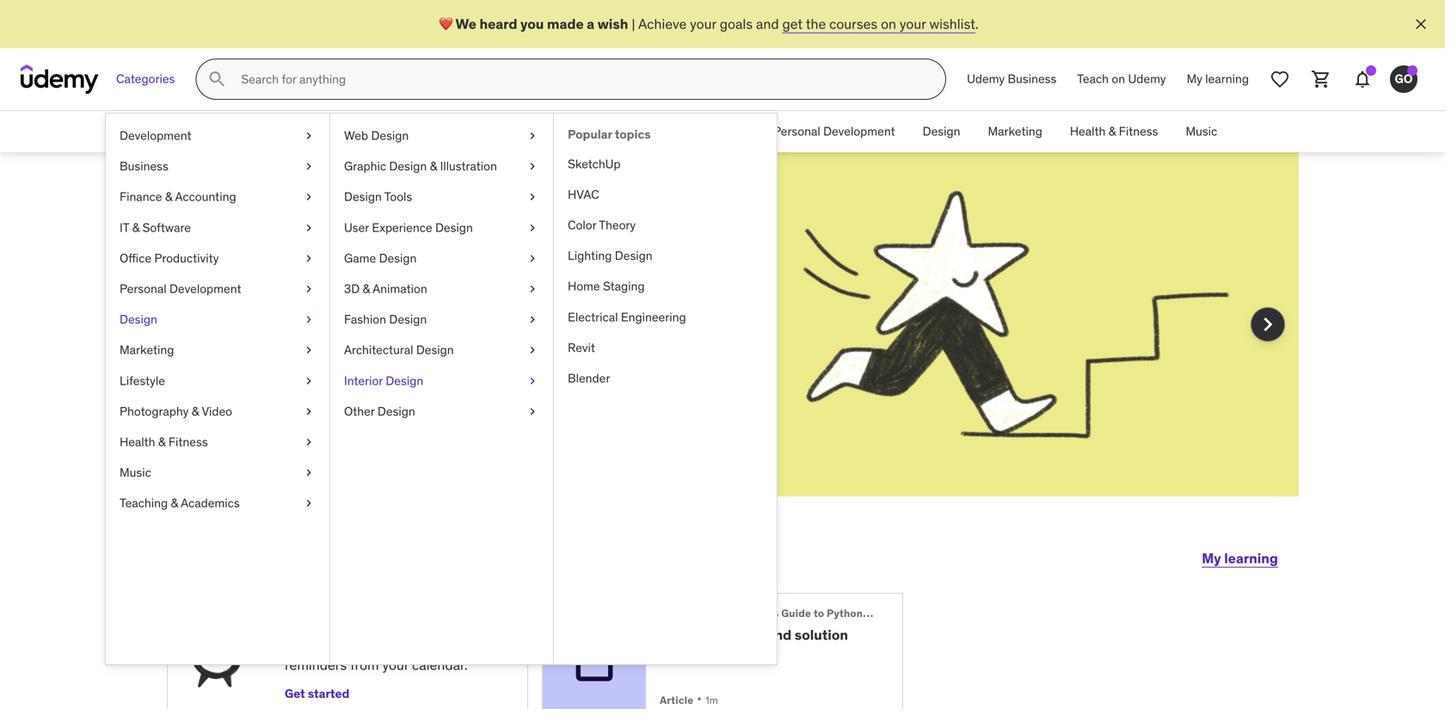 Task type: vqa. For each thing, say whether or not it's contained in the screenshot.
Fashion Design's xsmall icon
yes



Task type: describe. For each thing, give the bounding box(es) containing it.
goals.
[[415, 321, 452, 339]]

design tools
[[344, 189, 412, 205]]

personal for health & fitness
[[774, 124, 821, 139]]

finance for health & fitness
[[404, 124, 446, 139]]

software for lifestyle
[[143, 220, 191, 235]]

1 vertical spatial fitness
[[169, 434, 208, 450]]

1 unread notification image
[[1367, 65, 1377, 76]]

wishlist image
[[1270, 69, 1291, 90]]

architectural design link
[[330, 335, 553, 366]]

solution
[[795, 626, 849, 644]]

beginners
[[727, 607, 779, 620]]

illustration
[[440, 158, 497, 174]]

you have alerts image
[[1408, 65, 1418, 76]]

day inside schedule time to learn a little each day adds up. get reminders from your calendar.
[[360, 637, 382, 655]]

guide
[[782, 607, 812, 620]]

your inside schedule time to learn a little each day adds up. get reminders from your calendar.
[[383, 656, 409, 674]]

finance for lifestyle
[[120, 189, 162, 205]]

fashion design link
[[330, 304, 553, 335]]

learning
[[229, 321, 283, 339]]

0 vertical spatial fitness
[[1119, 124, 1159, 139]]

submit search image
[[207, 69, 228, 90]]

heard
[[480, 15, 518, 33]]

xsmall image for business
[[302, 158, 316, 175]]

home staging
[[568, 279, 645, 294]]

calendar.
[[412, 656, 468, 674]]

get
[[783, 15, 803, 33]]

& inside graphic design & illustration link
[[430, 158, 437, 174]]

marketing for lifestyle
[[120, 342, 174, 358]]

game design
[[344, 250, 417, 266]]

|
[[632, 15, 636, 33]]

fashion
[[344, 312, 386, 327]]

xsmall image for other design
[[526, 403, 540, 420]]

teach on udemy link
[[1067, 59, 1177, 100]]

11. homework and solution link
[[660, 626, 875, 644]]

xsmall image for user experience design
[[526, 219, 540, 236]]

0 vertical spatial you
[[521, 15, 544, 33]]

popular
[[568, 127, 612, 142]]

1 vertical spatial my learning link
[[1203, 538, 1279, 579]]

teaching
[[120, 495, 168, 511]]

hvac
[[568, 187, 600, 202]]

the inside every day a little closer learning helps you reach your goals. keep learning and reap the rewards.
[[286, 341, 306, 358]]

finance & accounting for lifestyle
[[120, 189, 236, 205]]

personal for lifestyle
[[120, 281, 167, 296]]

interior design
[[344, 373, 424, 388]]

your left wishlist
[[900, 15, 927, 33]]

home staging link
[[554, 271, 777, 302]]

1 horizontal spatial a
[[587, 15, 595, 33]]

udemy inside udemy business link
[[967, 71, 1005, 87]]

health & fitness for right health & fitness link
[[1071, 124, 1159, 139]]

photography & video
[[120, 404, 232, 419]]

get started
[[285, 686, 350, 702]]

made
[[547, 15, 584, 33]]

my learning for the top my learning link
[[1187, 71, 1250, 87]]

academics
[[181, 495, 240, 511]]

get the courses on your wishlist link
[[783, 15, 976, 33]]

ultimate
[[681, 607, 725, 620]]

up.
[[419, 637, 438, 655]]

music for music link to the bottom
[[120, 465, 151, 480]]

office productivity for health & fitness
[[647, 124, 746, 139]]

xsmall image for interior design
[[526, 372, 540, 389]]

little inside schedule time to learn a little each day adds up. get reminders from your calendar.
[[297, 637, 324, 655]]

go link
[[1384, 59, 1425, 100]]

categories
[[116, 71, 175, 87]]

0 horizontal spatial health
[[120, 434, 155, 450]]

development for lifestyle
[[170, 281, 241, 296]]

web design link
[[330, 120, 553, 151]]

carousel element
[[146, 152, 1300, 538]]

keep learning link
[[455, 321, 540, 339]]

we
[[456, 15, 477, 33]]

development for health & fitness
[[824, 124, 896, 139]]

xsmall image for web design
[[526, 127, 540, 144]]

and inside the ultimate beginners guide to python programming 11. homework and solution
[[767, 626, 792, 644]]

homework
[[679, 626, 764, 644]]

the
[[660, 607, 679, 620]]

color
[[568, 217, 597, 233]]

business link for health & fitness
[[314, 111, 390, 152]]

electrical engineering link
[[554, 302, 777, 333]]

accounting for lifestyle
[[175, 189, 236, 205]]

design link for health & fitness
[[909, 111, 975, 152]]

1 horizontal spatial music link
[[1173, 111, 1232, 152]]

business link for lifestyle
[[106, 151, 330, 182]]

xsmall image for office productivity
[[302, 250, 316, 267]]

schedule
[[285, 611, 347, 629]]

xsmall image for development
[[302, 127, 316, 144]]

xsmall image for graphic design & illustration
[[526, 158, 540, 175]]

3d & animation link
[[330, 274, 553, 304]]

lighting design link
[[554, 241, 777, 271]]

started
[[308, 686, 350, 702]]

engineering
[[621, 309, 686, 325]]

close image
[[1413, 15, 1430, 33]]

teach
[[1078, 71, 1109, 87]]

let's
[[167, 537, 232, 573]]

1 horizontal spatial health & fitness link
[[1057, 111, 1173, 152]]

3d
[[344, 281, 360, 296]]

1 vertical spatial on
[[1112, 71, 1126, 87]]

reach
[[348, 321, 382, 339]]

marketing link for health & fitness
[[975, 111, 1057, 152]]

3d & animation
[[344, 281, 427, 296]]

0 vertical spatial and
[[756, 15, 779, 33]]

it & software link for health & fitness
[[534, 111, 633, 152]]

home
[[568, 279, 600, 294]]

web
[[344, 128, 368, 143]]

video
[[202, 404, 232, 419]]

a inside every day a little closer learning helps you reach your goals. keep learning and reap the rewards.
[[406, 227, 426, 272]]

wish
[[598, 15, 629, 33]]

design tools link
[[330, 182, 553, 212]]

0 vertical spatial the
[[806, 15, 826, 33]]

gary
[[440, 537, 509, 573]]

popular topics
[[568, 127, 651, 142]]

your left "goals"
[[690, 15, 717, 33]]

hvac link
[[554, 179, 777, 210]]

game
[[344, 250, 376, 266]]

office for health & fitness
[[647, 124, 679, 139]]

achieve
[[639, 15, 687, 33]]

to inside the ultimate beginners guide to python programming 11. homework and solution
[[814, 607, 825, 620]]

game design link
[[330, 243, 553, 274]]

udemy business
[[967, 71, 1057, 87]]

1m
[[706, 694, 718, 707]]

animation
[[373, 281, 427, 296]]

marketing link for lifestyle
[[106, 335, 330, 366]]

day inside every day a little closer learning helps you reach your goals. keep learning and reap the rewards.
[[337, 227, 399, 272]]

next image
[[1255, 311, 1282, 338]]

graphic
[[344, 158, 386, 174]]

xsmall image for marketing
[[302, 342, 316, 359]]

fashion design
[[344, 312, 427, 327]]

xsmall image for architectural design
[[526, 342, 540, 359]]

electrical engineering
[[568, 309, 686, 325]]

user
[[344, 220, 369, 235]]

xsmall image for teaching & academics
[[302, 495, 316, 512]]

xsmall image for game design
[[526, 250, 540, 267]]

0 vertical spatial health
[[1071, 124, 1106, 139]]

11.
[[660, 626, 676, 644]]

to inside schedule time to learn a little each day adds up. get reminders from your calendar.
[[383, 611, 396, 629]]

other design link
[[330, 396, 553, 427]]

& for 3d & animation "link"
[[363, 281, 370, 296]]

1 vertical spatial music link
[[106, 457, 330, 488]]

finance & accounting link for health & fitness
[[390, 111, 534, 152]]

office productivity link for lifestyle
[[106, 243, 330, 274]]

you inside every day a little closer learning helps you reach your goals. keep learning and reap the rewards.
[[323, 321, 345, 339]]

learn
[[399, 611, 432, 629]]

wishlist
[[930, 15, 976, 33]]

graphic design & illustration link
[[330, 151, 553, 182]]

marketing for health & fitness
[[988, 124, 1043, 139]]

2 vertical spatial learning
[[1225, 549, 1279, 567]]

health & fitness for health & fitness link to the bottom
[[120, 434, 208, 450]]

lifestyle
[[120, 373, 165, 388]]

xsmall image for design
[[302, 311, 316, 328]]

•
[[697, 690, 702, 708]]

office for lifestyle
[[120, 250, 151, 266]]

courses
[[830, 15, 878, 33]]

get inside button
[[285, 686, 305, 702]]

office productivity for lifestyle
[[120, 250, 219, 266]]

a
[[285, 637, 293, 655]]

revit link
[[554, 333, 777, 363]]

& for right health & fitness link
[[1109, 124, 1117, 139]]

graphic design & illustration
[[344, 158, 497, 174]]

keep
[[455, 321, 487, 339]]

every
[[229, 227, 330, 272]]



Task type: locate. For each thing, give the bounding box(es) containing it.
to right time
[[383, 611, 396, 629]]

you left made
[[521, 15, 544, 33]]

on right teach
[[1112, 71, 1126, 87]]

0 horizontal spatial to
[[383, 611, 396, 629]]

get started button
[[285, 682, 350, 706]]

1 horizontal spatial you
[[521, 15, 544, 33]]

1 horizontal spatial udemy
[[1129, 71, 1167, 87]]

and left get at the right of the page
[[756, 15, 779, 33]]

development link
[[106, 120, 330, 151]]

user experience design link
[[330, 212, 553, 243]]

little
[[433, 227, 517, 272], [297, 637, 324, 655]]

xsmall image for fashion design
[[526, 311, 540, 328]]

electrical
[[568, 309, 618, 325]]

0 vertical spatial personal development
[[774, 124, 896, 139]]

marketing link down udemy business link
[[975, 111, 1057, 152]]

0 vertical spatial software
[[571, 124, 619, 139]]

it for health & fitness
[[548, 124, 558, 139]]

udemy image
[[21, 65, 99, 94]]

xsmall image inside finance & accounting link
[[302, 189, 316, 206]]

notifications image
[[1353, 69, 1374, 90]]

0 horizontal spatial health & fitness link
[[106, 427, 330, 457]]

my learning for the bottommost my learning link
[[1203, 549, 1279, 567]]

interior design element
[[553, 114, 777, 664]]

goals
[[720, 15, 753, 33]]

0 horizontal spatial business
[[120, 158, 168, 174]]

office
[[647, 124, 679, 139], [120, 250, 151, 266]]

0 vertical spatial it
[[548, 124, 558, 139]]

my
[[1187, 71, 1203, 87], [1203, 549, 1222, 567]]

1 vertical spatial little
[[297, 637, 324, 655]]

0 horizontal spatial office productivity
[[120, 250, 219, 266]]

1 vertical spatial personal
[[120, 281, 167, 296]]

0 horizontal spatial personal development link
[[106, 274, 330, 304]]

0 horizontal spatial get
[[285, 686, 305, 702]]

0 horizontal spatial the
[[286, 341, 306, 358]]

1 horizontal spatial software
[[571, 124, 619, 139]]

1 vertical spatial finance
[[120, 189, 162, 205]]

marketing link up video
[[106, 335, 330, 366]]

xsmall image inside marketing link
[[302, 342, 316, 359]]

accounting for health & fitness
[[459, 124, 520, 139]]

xsmall image for finance & accounting
[[302, 189, 316, 206]]

1 vertical spatial accounting
[[175, 189, 236, 205]]

get up calendar.
[[441, 637, 463, 655]]

1 vertical spatial health
[[120, 434, 155, 450]]

1 horizontal spatial little
[[433, 227, 517, 272]]

day up 3d
[[337, 227, 399, 272]]

business down development link
[[120, 158, 168, 174]]

office productivity
[[647, 124, 746, 139], [120, 250, 219, 266]]

0 horizontal spatial fitness
[[169, 434, 208, 450]]

0 horizontal spatial software
[[143, 220, 191, 235]]

1 vertical spatial health & fitness
[[120, 434, 208, 450]]

xsmall image inside interior design link
[[526, 372, 540, 389]]

1 horizontal spatial office productivity link
[[633, 111, 760, 152]]

each
[[327, 637, 357, 655]]

my for the top my learning link
[[1187, 71, 1203, 87]]

& inside teaching & academics link
[[171, 495, 178, 511]]

0 vertical spatial learning
[[1206, 71, 1250, 87]]

0 vertical spatial design link
[[909, 111, 975, 152]]

0 vertical spatial office productivity
[[647, 124, 746, 139]]

0 horizontal spatial personal development
[[120, 281, 241, 296]]

finance & accounting down development link
[[120, 189, 236, 205]]

udemy right teach
[[1129, 71, 1167, 87]]

business for lifestyle
[[120, 158, 168, 174]]

&
[[449, 124, 457, 139], [561, 124, 568, 139], [1109, 124, 1117, 139], [430, 158, 437, 174], [165, 189, 173, 205], [132, 220, 140, 235], [363, 281, 370, 296], [192, 404, 199, 419], [158, 434, 166, 450], [171, 495, 178, 511]]

the down helps
[[286, 341, 306, 358]]

it
[[548, 124, 558, 139], [120, 220, 129, 235]]

your down 'adds'
[[383, 656, 409, 674]]

office productivity link up 'hvac' link
[[633, 111, 760, 152]]

office productivity link for health & fitness
[[633, 111, 760, 152]]

business left teach
[[1008, 71, 1057, 87]]

xsmall image inside 3d & animation "link"
[[526, 281, 540, 297]]

little up 3d & animation "link"
[[433, 227, 517, 272]]

a
[[587, 15, 595, 33], [406, 227, 426, 272]]

the right get at the right of the page
[[806, 15, 826, 33]]

finance & accounting link down development link
[[106, 182, 330, 212]]

1 vertical spatial design link
[[106, 304, 330, 335]]

xsmall image for lifestyle
[[302, 372, 316, 389]]

2 udemy from the left
[[1129, 71, 1167, 87]]

xsmall image inside office productivity link
[[302, 250, 316, 267]]

xsmall image for personal development
[[302, 281, 316, 297]]

xsmall image for health & fitness
[[302, 434, 316, 451]]

1 vertical spatial get
[[285, 686, 305, 702]]

lighting design
[[568, 248, 653, 263]]

schedule time to learn a little each day adds up. get reminders from your calendar.
[[285, 611, 468, 674]]

0 vertical spatial personal
[[774, 124, 821, 139]]

your inside every day a little closer learning helps you reach your goals. keep learning and reap the rewards.
[[386, 321, 412, 339]]

the
[[806, 15, 826, 33], [286, 341, 306, 358]]

0 horizontal spatial office
[[120, 250, 151, 266]]

xsmall image inside architectural design link
[[526, 342, 540, 359]]

marketing
[[988, 124, 1043, 139], [120, 342, 174, 358]]

0 vertical spatial health & fitness link
[[1057, 111, 1173, 152]]

productivity for health & fitness
[[682, 124, 746, 139]]

0 vertical spatial personal development link
[[760, 111, 909, 152]]

xsmall image inside lifestyle link
[[302, 372, 316, 389]]

business inside udemy business link
[[1008, 71, 1057, 87]]

xsmall image inside game design link
[[526, 250, 540, 267]]

0 horizontal spatial it & software link
[[106, 212, 330, 243]]

0 vertical spatial my
[[1187, 71, 1203, 87]]

xsmall image inside design tools link
[[526, 189, 540, 206]]

blender link
[[554, 363, 777, 394]]

reap
[[255, 341, 283, 358]]

other
[[344, 404, 375, 419]]

personal development link for lifestyle
[[106, 274, 330, 304]]

music
[[1186, 124, 1218, 139], [120, 465, 151, 480]]

time
[[350, 611, 379, 629]]

1 vertical spatial office
[[120, 250, 151, 266]]

xsmall image inside teaching & academics link
[[302, 495, 316, 512]]

photography & video link
[[106, 396, 330, 427]]

little inside every day a little closer learning helps you reach your goals. keep learning and reap the rewards.
[[433, 227, 517, 272]]

1 horizontal spatial it
[[548, 124, 558, 139]]

0 horizontal spatial udemy
[[967, 71, 1005, 87]]

0 vertical spatial it & software
[[548, 124, 619, 139]]

categories button
[[106, 59, 185, 100]]

xsmall image
[[302, 158, 316, 175], [526, 219, 540, 236], [302, 250, 316, 267], [526, 250, 540, 267], [526, 281, 540, 297], [302, 311, 316, 328], [526, 342, 540, 359], [526, 372, 540, 389], [302, 403, 316, 420], [526, 403, 540, 420], [302, 434, 316, 451], [302, 495, 316, 512]]

finance & accounting link
[[390, 111, 534, 152], [106, 182, 330, 212]]

0 horizontal spatial a
[[406, 227, 426, 272]]

accounting down development link
[[175, 189, 236, 205]]

1 vertical spatial and
[[229, 341, 252, 358]]

xsmall image for 3d & animation
[[526, 281, 540, 297]]

topics
[[615, 127, 651, 142]]

0 vertical spatial a
[[587, 15, 595, 33]]

1 vertical spatial business
[[327, 124, 376, 139]]

0 horizontal spatial little
[[297, 637, 324, 655]]

1 horizontal spatial office productivity
[[647, 124, 746, 139]]

and down learning on the left of the page
[[229, 341, 252, 358]]

and inside every day a little closer learning helps you reach your goals. keep learning and reap the rewards.
[[229, 341, 252, 358]]

my for the bottommost my learning link
[[1203, 549, 1222, 567]]

start
[[238, 537, 304, 573]]

software
[[571, 124, 619, 139], [143, 220, 191, 235]]

xsmall image inside personal development link
[[302, 281, 316, 297]]

fitness down photography & video
[[169, 434, 208, 450]]

theory
[[599, 217, 636, 233]]

xsmall image inside design link
[[302, 311, 316, 328]]

1 vertical spatial my learning
[[1203, 549, 1279, 567]]

1 vertical spatial office productivity
[[120, 250, 219, 266]]

& for lifestyle's it & software link
[[132, 220, 140, 235]]

0 vertical spatial get
[[441, 637, 463, 655]]

0 horizontal spatial personal
[[120, 281, 167, 296]]

it for lifestyle
[[120, 220, 129, 235]]

0 vertical spatial office productivity link
[[633, 111, 760, 152]]

you up rewards.
[[323, 321, 345, 339]]

get left started
[[285, 686, 305, 702]]

go
[[1396, 71, 1414, 87]]

productivity for lifestyle
[[154, 250, 219, 266]]

xsmall image inside it & software link
[[302, 219, 316, 236]]

my learning link
[[1177, 59, 1260, 100], [1203, 538, 1279, 579]]

1 horizontal spatial fitness
[[1119, 124, 1159, 139]]

udemy inside teach on udemy link
[[1129, 71, 1167, 87]]

1 vertical spatial it & software
[[120, 220, 191, 235]]

1 horizontal spatial music
[[1186, 124, 1218, 139]]

1 horizontal spatial marketing
[[988, 124, 1043, 139]]

0 horizontal spatial on
[[881, 15, 897, 33]]

finance & accounting link for lifestyle
[[106, 182, 330, 212]]

& for it & software link corresponding to health & fitness
[[561, 124, 568, 139]]

1 vertical spatial learning
[[490, 321, 540, 339]]

it & software link for lifestyle
[[106, 212, 330, 243]]

business for health & fitness
[[327, 124, 376, 139]]

other design
[[344, 404, 415, 419]]

xsmall image for it & software
[[302, 219, 316, 236]]

personal development link
[[760, 111, 909, 152], [106, 274, 330, 304]]

xsmall image for music
[[302, 464, 316, 481]]

health down teach
[[1071, 124, 1106, 139]]

learning inside every day a little closer learning helps you reach your goals. keep learning and reap the rewards.
[[490, 321, 540, 339]]

health down 'photography'
[[120, 434, 155, 450]]

0 vertical spatial finance & accounting
[[404, 124, 520, 139]]

personal development
[[774, 124, 896, 139], [120, 281, 241, 296]]

every day a little closer learning helps you reach your goals. keep learning and reap the rewards.
[[229, 227, 540, 358]]

xsmall image inside graphic design & illustration link
[[526, 158, 540, 175]]

python
[[827, 607, 863, 620]]

personal development for health & fitness
[[774, 124, 896, 139]]

xsmall image inside development link
[[302, 127, 316, 144]]

1 horizontal spatial the
[[806, 15, 826, 33]]

adds
[[385, 637, 415, 655]]

& for 'photography & video' link
[[192, 404, 199, 419]]

& inside 'photography & video' link
[[192, 404, 199, 419]]

& for teaching & academics link
[[171, 495, 178, 511]]

my learning
[[1187, 71, 1250, 87], [1203, 549, 1279, 567]]

personal development link for health & fitness
[[760, 111, 909, 152]]

health & fitness link down teach on udemy link
[[1057, 111, 1173, 152]]

helps
[[286, 321, 320, 339]]

1 vertical spatial health & fitness link
[[106, 427, 330, 457]]

architectural
[[344, 342, 414, 358]]

health & fitness down 'photography'
[[120, 434, 208, 450]]

the ultimate beginners guide to python programming 11. homework and solution
[[660, 607, 935, 644]]

1 horizontal spatial design link
[[909, 111, 975, 152]]

photography
[[120, 404, 189, 419]]

1 horizontal spatial productivity
[[682, 124, 746, 139]]

xsmall image for photography & video
[[302, 403, 316, 420]]

1 vertical spatial personal development link
[[106, 274, 330, 304]]

web design
[[344, 128, 409, 143]]

1 vertical spatial software
[[143, 220, 191, 235]]

xsmall image for design tools
[[526, 189, 540, 206]]

0 vertical spatial my learning link
[[1177, 59, 1260, 100]]

& inside 3d & animation "link"
[[363, 281, 370, 296]]

0 horizontal spatial finance & accounting link
[[106, 182, 330, 212]]

& for finance & accounting link for lifestyle
[[165, 189, 173, 205]]

marketing up "lifestyle"
[[120, 342, 174, 358]]

1 udemy from the left
[[967, 71, 1005, 87]]

finance & accounting link up "illustration"
[[390, 111, 534, 152]]

finance & accounting
[[404, 124, 520, 139], [120, 189, 236, 205]]

xsmall image inside user experience design "link"
[[526, 219, 540, 236]]

it & software for lifestyle
[[120, 220, 191, 235]]

get
[[441, 637, 463, 655], [285, 686, 305, 702]]

0 horizontal spatial it
[[120, 220, 129, 235]]

finance & accounting for health & fitness
[[404, 124, 520, 139]]

on right courses
[[881, 15, 897, 33]]

health & fitness
[[1071, 124, 1159, 139], [120, 434, 208, 450]]

0 vertical spatial my learning
[[1187, 71, 1250, 87]]

0 horizontal spatial accounting
[[175, 189, 236, 205]]

little up reminders
[[297, 637, 324, 655]]

on
[[881, 15, 897, 33], [1112, 71, 1126, 87]]

music for the right music link
[[1186, 124, 1218, 139]]

udemy down .
[[967, 71, 1005, 87]]

.
[[976, 15, 979, 33]]

1 horizontal spatial finance & accounting
[[404, 124, 520, 139]]

xsmall image inside business link
[[302, 158, 316, 175]]

business up graphic
[[327, 124, 376, 139]]

0 horizontal spatial finance & accounting
[[120, 189, 236, 205]]

xsmall image inside other design link
[[526, 403, 540, 420]]

accounting
[[459, 124, 520, 139], [175, 189, 236, 205]]

1 vertical spatial marketing link
[[106, 335, 330, 366]]

fitness down teach on udemy link
[[1119, 124, 1159, 139]]

lighting
[[568, 248, 612, 263]]

1 horizontal spatial accounting
[[459, 124, 520, 139]]

teaching & academics link
[[106, 488, 330, 519]]

0 vertical spatial music
[[1186, 124, 1218, 139]]

1 vertical spatial marketing
[[120, 342, 174, 358]]

teaching & academics
[[120, 495, 240, 511]]

0 vertical spatial finance
[[404, 124, 446, 139]]

1 vertical spatial day
[[360, 637, 382, 655]]

personal development for lifestyle
[[120, 281, 241, 296]]

0 vertical spatial day
[[337, 227, 399, 272]]

day up "from"
[[360, 637, 382, 655]]

& for finance & accounting link associated with health & fitness
[[449, 124, 457, 139]]

accounting up "illustration"
[[459, 124, 520, 139]]

lifestyle link
[[106, 366, 330, 396]]

0 horizontal spatial productivity
[[154, 250, 219, 266]]

1 vertical spatial music
[[120, 465, 151, 480]]

article • 1m
[[660, 690, 718, 708]]

0 vertical spatial productivity
[[682, 124, 746, 139]]

2 vertical spatial business
[[120, 158, 168, 174]]

sketchup link
[[554, 149, 777, 179]]

day
[[337, 227, 399, 272], [360, 637, 382, 655]]

0 vertical spatial marketing link
[[975, 111, 1057, 152]]

office productivity link up learning on the left of the page
[[106, 243, 330, 274]]

blender
[[568, 370, 611, 386]]

finance & accounting up "illustration"
[[404, 124, 520, 139]]

office productivity link
[[633, 111, 760, 152], [106, 243, 330, 274]]

xsmall image
[[302, 127, 316, 144], [526, 127, 540, 144], [526, 158, 540, 175], [302, 189, 316, 206], [526, 189, 540, 206], [302, 219, 316, 236], [302, 281, 316, 297], [526, 311, 540, 328], [302, 342, 316, 359], [302, 372, 316, 389], [302, 464, 316, 481]]

1 vertical spatial the
[[286, 341, 306, 358]]

xsmall image inside music link
[[302, 464, 316, 481]]

Search for anything text field
[[238, 65, 925, 94]]

1 vertical spatial it
[[120, 220, 129, 235]]

design link for lifestyle
[[106, 304, 330, 335]]

1 horizontal spatial personal development link
[[760, 111, 909, 152]]

design inside "element"
[[615, 248, 653, 263]]

1 horizontal spatial health & fitness
[[1071, 124, 1159, 139]]

xsmall image inside web design link
[[526, 127, 540, 144]]

marketing down udemy business link
[[988, 124, 1043, 139]]

it & software for health & fitness
[[548, 124, 619, 139]]

software for health & fitness
[[571, 124, 619, 139]]

to up the solution
[[814, 607, 825, 620]]

xsmall image inside fashion design "link"
[[526, 311, 540, 328]]

shopping cart with 0 items image
[[1312, 69, 1332, 90]]

get inside schedule time to learn a little each day adds up. get reminders from your calendar.
[[441, 637, 463, 655]]

architectural design
[[344, 342, 454, 358]]

0 horizontal spatial health & fitness
[[120, 434, 208, 450]]

& for health & fitness link to the bottom
[[158, 434, 166, 450]]

revit
[[568, 340, 596, 355]]

1 horizontal spatial to
[[814, 607, 825, 620]]

health & fitness link down video
[[106, 427, 330, 457]]

teach on udemy
[[1078, 71, 1167, 87]]

experience
[[372, 220, 433, 235]]

sketchup
[[568, 156, 621, 172]]

your up architectural design
[[386, 321, 412, 339]]

xsmall image inside 'photography & video' link
[[302, 403, 316, 420]]

1 horizontal spatial health
[[1071, 124, 1106, 139]]

health & fitness down teach on udemy link
[[1071, 124, 1159, 139]]

color theory link
[[554, 210, 777, 241]]

1 vertical spatial personal development
[[120, 281, 241, 296]]

and down guide
[[767, 626, 792, 644]]

0 horizontal spatial music link
[[106, 457, 330, 488]]



